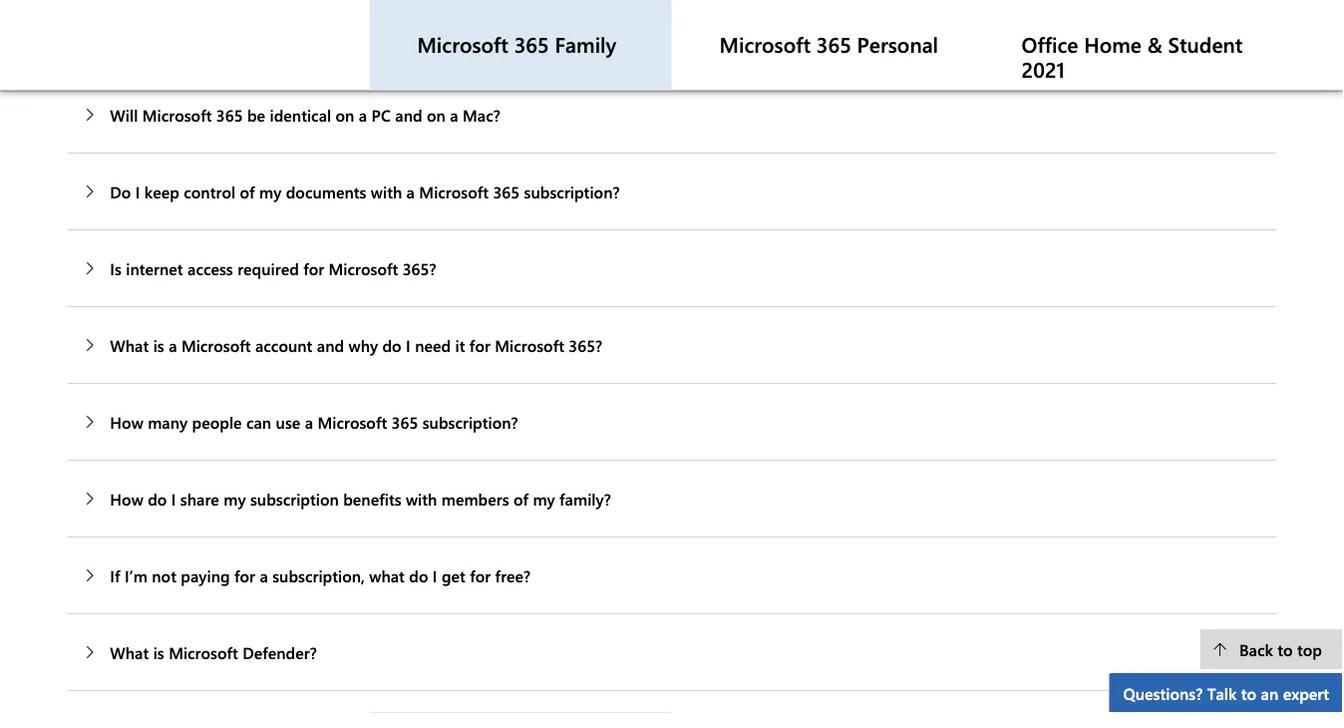 Task type: locate. For each thing, give the bounding box(es) containing it.
a
[[359, 104, 367, 126], [450, 104, 459, 126], [407, 181, 415, 203], [169, 335, 177, 356], [305, 412, 313, 433], [260, 565, 268, 587]]

to
[[1278, 639, 1294, 660], [1242, 682, 1257, 704]]

how for how do i share my subscription benefits with members of my family?
[[110, 489, 143, 510]]

with
[[371, 181, 402, 203], [406, 489, 437, 510]]

a up many
[[169, 335, 177, 356]]

365?
[[403, 258, 436, 280], [569, 335, 603, 356]]

on left pc
[[336, 104, 355, 126]]

0 horizontal spatial and
[[317, 335, 344, 356]]

365 inside "how many people can use a microsoft 365 subscription?" dropdown button
[[392, 412, 418, 433]]

365
[[515, 30, 549, 58], [817, 30, 852, 58], [216, 104, 243, 126], [493, 181, 520, 203], [392, 412, 418, 433]]

family
[[555, 30, 617, 58]]

2 horizontal spatial do
[[409, 565, 428, 587]]

documents
[[286, 181, 367, 203]]

0 horizontal spatial on
[[336, 104, 355, 126]]

many
[[148, 412, 188, 433]]

2 what from the top
[[110, 642, 149, 664]]

i left the get
[[433, 565, 437, 587]]

what inside dropdown button
[[110, 642, 149, 664]]

if i'm not paying for a subscription, what do i get for free?
[[110, 565, 531, 587]]

will microsoft 365 be identical on a pc and on a mac?
[[110, 104, 501, 126]]

is inside dropdown button
[[153, 335, 164, 356]]

with right benefits
[[406, 489, 437, 510]]

365 inside will microsoft 365 be identical on a pc and on a mac? dropdown button
[[216, 104, 243, 126]]

free?
[[495, 565, 531, 587]]

do right 'why'
[[383, 335, 402, 356]]

1 vertical spatial and
[[317, 335, 344, 356]]

do
[[383, 335, 402, 356], [148, 489, 167, 510], [409, 565, 428, 587]]

0 horizontal spatial do
[[148, 489, 167, 510]]

how inside dropdown button
[[110, 412, 143, 433]]

i left the share
[[171, 489, 176, 510]]

paying
[[181, 565, 230, 587]]

1 vertical spatial subscription?
[[423, 412, 518, 433]]

back
[[1240, 639, 1274, 660]]

0 vertical spatial what
[[110, 335, 149, 356]]

is internet access required for microsoft 365? button
[[67, 231, 1277, 307]]

0 horizontal spatial to
[[1242, 682, 1257, 704]]

how inside dropdown button
[[110, 489, 143, 510]]

1 what from the top
[[110, 335, 149, 356]]

be
[[247, 104, 265, 126]]

with inside "dropdown button"
[[371, 181, 402, 203]]

is down not on the left of page
[[153, 642, 164, 664]]

a left pc
[[359, 104, 367, 126]]

my left documents
[[259, 181, 282, 203]]

a right documents
[[407, 181, 415, 203]]

a inside 'do i keep control of my documents with a microsoft 365 subscription?' "dropdown button"
[[407, 181, 415, 203]]

subscription?
[[524, 181, 620, 203], [423, 412, 518, 433]]

to left an
[[1242, 682, 1257, 704]]

do right what
[[409, 565, 428, 587]]

0 vertical spatial with
[[371, 181, 402, 203]]

365? inside 'what is a microsoft account and why do i need it for microsoft 365?' dropdown button
[[569, 335, 603, 356]]

1 how from the top
[[110, 412, 143, 433]]

1 vertical spatial of
[[514, 489, 529, 510]]

members
[[442, 489, 509, 510]]

keep
[[145, 181, 179, 203]]

2 horizontal spatial my
[[533, 489, 555, 510]]

for right the required
[[303, 258, 324, 280]]

what down is
[[110, 335, 149, 356]]

microsoft inside 'dropdown button'
[[329, 258, 398, 280]]

1 vertical spatial how
[[110, 489, 143, 510]]

and left 'why'
[[317, 335, 344, 356]]

i inside "dropdown button"
[[135, 181, 140, 203]]

1 is from the top
[[153, 335, 164, 356]]

with inside dropdown button
[[406, 489, 437, 510]]

1 vertical spatial to
[[1242, 682, 1257, 704]]

1 vertical spatial 365?
[[569, 335, 603, 356]]

365 left personal
[[817, 30, 852, 58]]

is inside dropdown button
[[153, 642, 164, 664]]

is
[[110, 258, 122, 280]]

account
[[255, 335, 313, 356]]

of inside "dropdown button"
[[240, 181, 255, 203]]

1 horizontal spatial my
[[259, 181, 282, 203]]

1 vertical spatial is
[[153, 642, 164, 664]]

0 horizontal spatial subscription?
[[423, 412, 518, 433]]

0 horizontal spatial my
[[224, 489, 246, 510]]

do left the share
[[148, 489, 167, 510]]

1 horizontal spatial 365?
[[569, 335, 603, 356]]

for
[[303, 258, 324, 280], [470, 335, 491, 356], [234, 565, 255, 587], [470, 565, 491, 587]]

what for what is microsoft defender?
[[110, 642, 149, 664]]

0 horizontal spatial 365?
[[403, 258, 436, 280]]

how for how many people can use a microsoft 365 subscription?
[[110, 412, 143, 433]]

subscription? inside "dropdown button"
[[524, 181, 620, 203]]

365 left the be
[[216, 104, 243, 126]]

do i keep control of my documents with a microsoft 365 subscription?
[[110, 181, 620, 203]]

need
[[415, 335, 451, 356]]

a right use
[[305, 412, 313, 433]]

student
[[1169, 30, 1244, 58]]

2 vertical spatial do
[[409, 565, 428, 587]]

personal
[[858, 30, 939, 58]]

my right the share
[[224, 489, 246, 510]]

0 vertical spatial is
[[153, 335, 164, 356]]

of
[[240, 181, 255, 203], [514, 489, 529, 510]]

0 horizontal spatial of
[[240, 181, 255, 203]]

0 vertical spatial 365?
[[403, 258, 436, 280]]

i right the do
[[135, 181, 140, 203]]

subscription? inside dropdown button
[[423, 412, 518, 433]]

expert
[[1284, 682, 1330, 704]]

a left subscription,
[[260, 565, 268, 587]]

back to top link
[[1201, 630, 1344, 669]]

2021
[[1022, 56, 1066, 84]]

on left mac?
[[427, 104, 446, 126]]

internet
[[126, 258, 183, 280]]

and right pc
[[395, 104, 423, 126]]

365 down mac?
[[493, 181, 520, 203]]

for inside 'dropdown button'
[[303, 258, 324, 280]]

1 horizontal spatial of
[[514, 489, 529, 510]]

365 down need
[[392, 412, 418, 433]]

1 horizontal spatial and
[[395, 104, 423, 126]]

for right it in the left top of the page
[[470, 335, 491, 356]]

will
[[110, 104, 138, 126]]

0 vertical spatial how
[[110, 412, 143, 433]]

i inside dropdown button
[[433, 565, 437, 587]]

0 horizontal spatial with
[[371, 181, 402, 203]]

0 vertical spatial and
[[395, 104, 423, 126]]

of right control at top left
[[240, 181, 255, 203]]

1 horizontal spatial subscription?
[[524, 181, 620, 203]]

365 inside 'do i keep control of my documents with a microsoft 365 subscription?' "dropdown button"
[[493, 181, 520, 203]]

microsoft
[[417, 30, 509, 58], [720, 30, 811, 58], [142, 104, 212, 126], [419, 181, 489, 203], [329, 258, 398, 280], [181, 335, 251, 356], [495, 335, 565, 356], [318, 412, 387, 433], [169, 642, 238, 664]]

i left need
[[406, 335, 411, 356]]

on
[[336, 104, 355, 126], [427, 104, 446, 126]]

of right members
[[514, 489, 529, 510]]

if
[[110, 565, 120, 587]]

my
[[259, 181, 282, 203], [224, 489, 246, 510], [533, 489, 555, 510]]

back to top
[[1240, 639, 1323, 660]]

for right paying
[[234, 565, 255, 587]]

what inside dropdown button
[[110, 335, 149, 356]]

mac?
[[463, 104, 501, 126]]

talk
[[1208, 682, 1238, 704]]

1 horizontal spatial with
[[406, 489, 437, 510]]

1 horizontal spatial on
[[427, 104, 446, 126]]

subscription
[[250, 489, 339, 510]]

what is microsoft defender?
[[110, 642, 317, 664]]

with right documents
[[371, 181, 402, 203]]

benefits
[[343, 489, 402, 510]]

1 vertical spatial with
[[406, 489, 437, 510]]

what
[[369, 565, 405, 587]]

what for what is a microsoft account and why do i need it for microsoft 365?
[[110, 335, 149, 356]]

1 vertical spatial what
[[110, 642, 149, 664]]

0 vertical spatial of
[[240, 181, 255, 203]]

how left the share
[[110, 489, 143, 510]]

what
[[110, 335, 149, 356], [110, 642, 149, 664]]

1 horizontal spatial to
[[1278, 639, 1294, 660]]

to left top
[[1278, 639, 1294, 660]]

and
[[395, 104, 423, 126], [317, 335, 344, 356]]

how left many
[[110, 412, 143, 433]]

if i'm not paying for a subscription, what do i get for free? button
[[67, 538, 1277, 614]]

how
[[110, 412, 143, 433], [110, 489, 143, 510]]

is for microsoft
[[153, 642, 164, 664]]

it
[[455, 335, 465, 356]]

is down internet
[[153, 335, 164, 356]]

1 vertical spatial do
[[148, 489, 167, 510]]

is
[[153, 335, 164, 356], [153, 642, 164, 664]]

i
[[135, 181, 140, 203], [406, 335, 411, 356], [171, 489, 176, 510], [433, 565, 437, 587]]

0 vertical spatial do
[[383, 335, 402, 356]]

what down i'm
[[110, 642, 149, 664]]

0 vertical spatial subscription?
[[524, 181, 620, 203]]

2 is from the top
[[153, 642, 164, 664]]

my left family?
[[533, 489, 555, 510]]

2 how from the top
[[110, 489, 143, 510]]



Task type: describe. For each thing, give the bounding box(es) containing it.
do inside dropdown button
[[409, 565, 428, 587]]

identical
[[270, 104, 331, 126]]

control
[[184, 181, 236, 203]]

pc
[[372, 104, 391, 126]]

what is a microsoft account and why do i need it for microsoft 365? button
[[67, 308, 1277, 384]]

an
[[1262, 682, 1279, 704]]

2 on from the left
[[427, 104, 446, 126]]

office
[[1022, 30, 1079, 58]]

can
[[246, 412, 272, 433]]

questions? talk to an expert
[[1124, 682, 1330, 704]]

use
[[276, 412, 301, 433]]

not
[[152, 565, 177, 587]]

with for members
[[406, 489, 437, 510]]

how do i share my subscription benefits with members of my family? button
[[67, 462, 1277, 537]]

for right the get
[[470, 565, 491, 587]]

of inside dropdown button
[[514, 489, 529, 510]]

and inside will microsoft 365 be identical on a pc and on a mac? dropdown button
[[395, 104, 423, 126]]

a inside if i'm not paying for a subscription, what do i get for free? dropdown button
[[260, 565, 268, 587]]

access
[[188, 258, 233, 280]]

do
[[110, 181, 131, 203]]

what is a microsoft account and why do i need it for microsoft 365?
[[110, 335, 603, 356]]

to inside dropdown button
[[1242, 682, 1257, 704]]

a inside "how many people can use a microsoft 365 subscription?" dropdown button
[[305, 412, 313, 433]]

microsoft inside "dropdown button"
[[419, 181, 489, 203]]

a left mac?
[[450, 104, 459, 126]]

how many people can use a microsoft 365 subscription?
[[110, 412, 518, 433]]

family?
[[560, 489, 611, 510]]

office home & student 2021
[[1022, 30, 1244, 84]]

questions? talk to an expert button
[[1110, 673, 1344, 713]]

do i keep control of my documents with a microsoft 365 subscription? button
[[67, 154, 1277, 230]]

0 vertical spatial to
[[1278, 639, 1294, 660]]

my inside "dropdown button"
[[259, 181, 282, 203]]

microsoft 365 personal
[[720, 30, 939, 58]]

365 left the family
[[515, 30, 549, 58]]

share
[[180, 489, 219, 510]]

defender?
[[243, 642, 317, 664]]

is internet access required for microsoft 365?
[[110, 258, 436, 280]]

how many people can use a microsoft 365 subscription? button
[[67, 385, 1277, 461]]

why
[[349, 335, 378, 356]]

will microsoft 365 be identical on a pc and on a mac? button
[[67, 78, 1277, 153]]

required
[[238, 258, 299, 280]]

get
[[442, 565, 466, 587]]

with for a
[[371, 181, 402, 203]]

1 horizontal spatial do
[[383, 335, 402, 356]]

top
[[1298, 639, 1323, 660]]

subscription,
[[273, 565, 365, 587]]

i'm
[[125, 565, 148, 587]]

how do i share my subscription benefits with members of my family?
[[110, 489, 611, 510]]

microsoft 365 family
[[417, 30, 617, 58]]

for inside dropdown button
[[470, 335, 491, 356]]

people
[[192, 412, 242, 433]]

questions?
[[1124, 682, 1203, 704]]

a inside 'what is a microsoft account and why do i need it for microsoft 365?' dropdown button
[[169, 335, 177, 356]]

&
[[1148, 30, 1163, 58]]

is for a
[[153, 335, 164, 356]]

365? inside is internet access required for microsoft 365? 'dropdown button'
[[403, 258, 436, 280]]

and inside 'what is a microsoft account and why do i need it for microsoft 365?' dropdown button
[[317, 335, 344, 356]]

what is microsoft defender? button
[[67, 615, 1277, 691]]

1 on from the left
[[336, 104, 355, 126]]

home
[[1085, 30, 1142, 58]]



Task type: vqa. For each thing, say whether or not it's contained in the screenshot.
rightmost MS Editor icon
no



